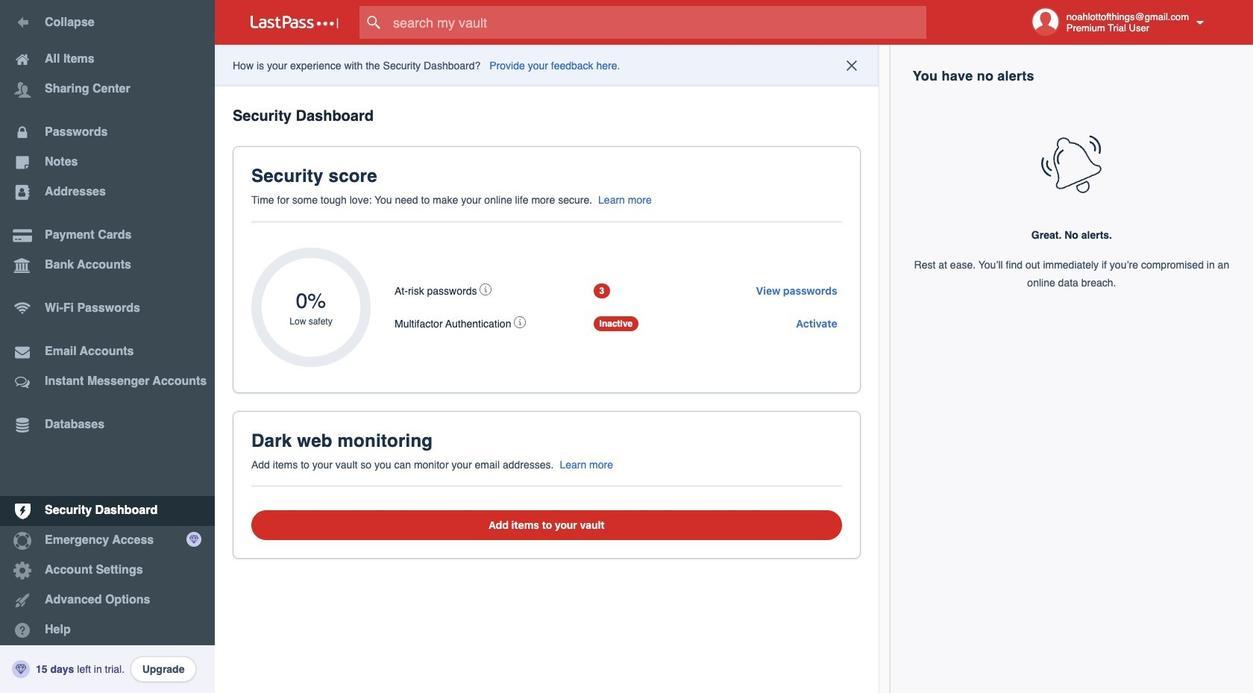 Task type: vqa. For each thing, say whether or not it's contained in the screenshot.
New Item image
no



Task type: locate. For each thing, give the bounding box(es) containing it.
search my vault text field
[[360, 6, 956, 39]]



Task type: describe. For each thing, give the bounding box(es) containing it.
Search search field
[[360, 6, 956, 39]]

main navigation navigation
[[0, 0, 215, 693]]

lastpass image
[[251, 16, 339, 29]]



